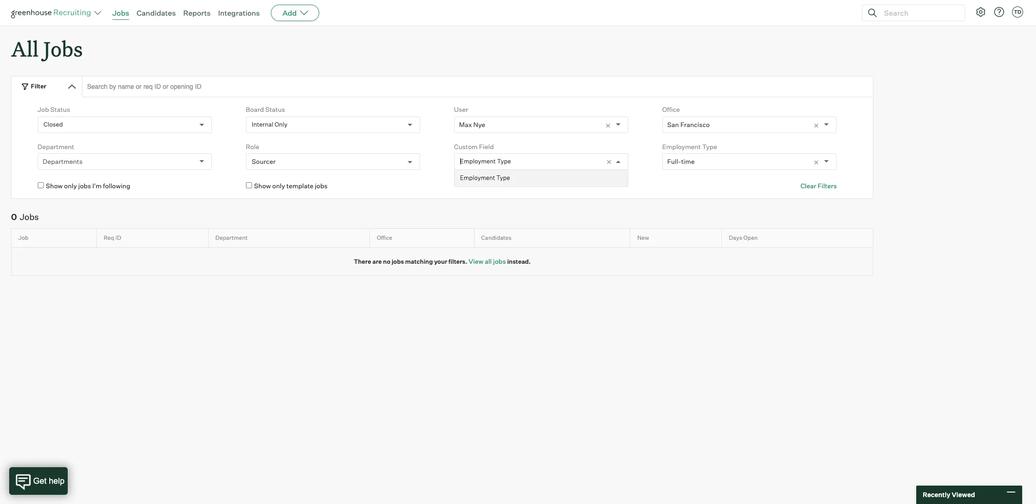 Task type: locate. For each thing, give the bounding box(es) containing it.
max
[[459, 121, 472, 128]]

integrations link
[[218, 8, 260, 18]]

1 horizontal spatial show
[[254, 182, 271, 190]]

only for jobs
[[64, 182, 77, 190]]

td button
[[1011, 5, 1025, 19]]

Search text field
[[882, 6, 957, 20]]

candidates right jobs "link"
[[137, 8, 176, 18]]

status up internal only
[[265, 106, 285, 113]]

jobs left candidates link
[[112, 8, 129, 18]]

employment type
[[662, 143, 717, 151], [460, 158, 511, 165], [460, 174, 510, 182]]

1 vertical spatial employment
[[460, 158, 496, 165]]

1 only from the left
[[64, 182, 77, 190]]

2 status from the left
[[265, 106, 285, 113]]

clear filters link
[[801, 182, 837, 191]]

san francisco option
[[668, 121, 710, 128]]

1 show from the left
[[46, 182, 63, 190]]

show right show only template jobs checkbox
[[254, 182, 271, 190]]

show
[[46, 182, 63, 190], [254, 182, 271, 190]]

1 horizontal spatial only
[[272, 182, 285, 190]]

1 horizontal spatial candidates
[[481, 235, 512, 242]]

show right show only jobs i'm following option
[[46, 182, 63, 190]]

Show only jobs I'm following checkbox
[[38, 183, 44, 189]]

type
[[702, 143, 717, 151], [497, 158, 511, 165], [496, 174, 510, 182]]

office
[[662, 106, 680, 113], [377, 235, 392, 242]]

jobs
[[112, 8, 129, 18], [43, 35, 83, 62], [20, 212, 39, 222]]

only for template
[[272, 182, 285, 190]]

all
[[11, 35, 39, 62]]

job down 0 jobs
[[18, 235, 28, 242]]

0 vertical spatial department
[[38, 143, 74, 151]]

2 show from the left
[[254, 182, 271, 190]]

job up closed
[[38, 106, 49, 113]]

0 horizontal spatial candidates
[[137, 8, 176, 18]]

sourcer
[[252, 158, 276, 166]]

2 vertical spatial jobs
[[20, 212, 39, 222]]

0 horizontal spatial department
[[38, 143, 74, 151]]

jobs
[[78, 182, 91, 190], [315, 182, 328, 190], [493, 257, 506, 265], [392, 258, 404, 265]]

there
[[354, 258, 371, 265]]

1 vertical spatial office
[[377, 235, 392, 242]]

max nye
[[459, 121, 485, 128]]

2 clear value image from the top
[[813, 160, 820, 166]]

only
[[64, 182, 77, 190], [272, 182, 285, 190]]

0
[[11, 212, 17, 222]]

1 vertical spatial clear value image
[[813, 160, 820, 166]]

filters
[[818, 182, 837, 190]]

jobs right template
[[315, 182, 328, 190]]

add button
[[271, 5, 319, 21]]

0 vertical spatial clear value image
[[813, 122, 820, 129]]

0 vertical spatial type
[[702, 143, 717, 151]]

employment
[[662, 143, 701, 151], [460, 158, 496, 165], [460, 174, 495, 182]]

clear
[[801, 182, 816, 190]]

clear value element
[[605, 117, 616, 133], [813, 117, 825, 133], [813, 154, 825, 170]]

all jobs
[[11, 35, 83, 62]]

2 vertical spatial employment type
[[460, 174, 510, 182]]

nye
[[474, 121, 485, 128]]

2 vertical spatial type
[[496, 174, 510, 182]]

status for job status
[[50, 106, 70, 113]]

candidates up the "all"
[[481, 235, 512, 242]]

0 horizontal spatial only
[[64, 182, 77, 190]]

jobs left i'm
[[78, 182, 91, 190]]

your
[[434, 258, 447, 265]]

status
[[50, 106, 70, 113], [265, 106, 285, 113]]

integrations
[[218, 8, 260, 18]]

jobs inside there are no jobs matching your filters. view all jobs instead.
[[392, 258, 404, 265]]

1 status from the left
[[50, 106, 70, 113]]

1 vertical spatial candidates
[[481, 235, 512, 242]]

clear value element for san francisco
[[813, 117, 825, 133]]

0 horizontal spatial status
[[50, 106, 70, 113]]

department
[[38, 143, 74, 151], [215, 235, 248, 242]]

job
[[38, 106, 49, 113], [18, 235, 28, 242]]

0 horizontal spatial job
[[18, 235, 28, 242]]

1 horizontal spatial department
[[215, 235, 248, 242]]

0 vertical spatial employment type
[[662, 143, 717, 151]]

2 vertical spatial employment
[[460, 174, 495, 182]]

1 clear value image from the top
[[813, 122, 820, 129]]

configure image
[[976, 6, 987, 18]]

1 vertical spatial jobs
[[43, 35, 83, 62]]

jobs right no at the bottom left of the page
[[392, 258, 404, 265]]

only left template
[[272, 182, 285, 190]]

0 vertical spatial job
[[38, 106, 49, 113]]

reports link
[[183, 8, 211, 18]]

0 vertical spatial employment
[[662, 143, 701, 151]]

0 vertical spatial candidates
[[137, 8, 176, 18]]

board
[[246, 106, 264, 113]]

jobs right 0
[[20, 212, 39, 222]]

time
[[681, 158, 695, 166]]

greenhouse recruiting image
[[11, 7, 94, 18]]

1 horizontal spatial jobs
[[43, 35, 83, 62]]

filters.
[[449, 258, 468, 265]]

1 vertical spatial job
[[18, 235, 28, 242]]

days
[[729, 235, 742, 242]]

jobs for all jobs
[[43, 35, 83, 62]]

office up san on the top right of the page
[[662, 106, 680, 113]]

0 horizontal spatial show
[[46, 182, 63, 190]]

view
[[469, 257, 484, 265]]

status up closed
[[50, 106, 70, 113]]

clear value element for full-time
[[813, 154, 825, 170]]

jobs down greenhouse recruiting image
[[43, 35, 83, 62]]

internal only
[[252, 121, 288, 128]]

1 horizontal spatial status
[[265, 106, 285, 113]]

jobs right the "all"
[[493, 257, 506, 265]]

office up no at the bottom left of the page
[[377, 235, 392, 242]]

job status
[[38, 106, 70, 113]]

1 horizontal spatial office
[[662, 106, 680, 113]]

days open
[[729, 235, 758, 242]]

candidates
[[137, 8, 176, 18], [481, 235, 512, 242]]

user
[[454, 106, 468, 113]]

reports
[[183, 8, 211, 18]]

1 vertical spatial department
[[215, 235, 248, 242]]

2 only from the left
[[272, 182, 285, 190]]

show for show only template jobs
[[254, 182, 271, 190]]

filter
[[31, 83, 46, 90]]

1 vertical spatial type
[[497, 158, 511, 165]]

0 vertical spatial jobs
[[112, 8, 129, 18]]

only down departments
[[64, 182, 77, 190]]

show for show only jobs i'm following
[[46, 182, 63, 190]]

show only jobs i'm following
[[46, 182, 130, 190]]

clear value image
[[813, 122, 820, 129], [813, 160, 820, 166]]

0 horizontal spatial jobs
[[20, 212, 39, 222]]

2 horizontal spatial jobs
[[112, 8, 129, 18]]

jobs link
[[112, 8, 129, 18]]

are
[[373, 258, 382, 265]]

1 horizontal spatial job
[[38, 106, 49, 113]]

clear value element for max nye
[[605, 117, 616, 133]]



Task type: vqa. For each thing, say whether or not it's contained in the screenshot.
There
yes



Task type: describe. For each thing, give the bounding box(es) containing it.
full-time option
[[668, 158, 695, 166]]

Search by name or req ID or opening ID text field
[[82, 76, 874, 97]]

status for board status
[[265, 106, 285, 113]]

san francisco
[[668, 121, 710, 128]]

closed
[[44, 121, 63, 128]]

td button
[[1012, 6, 1023, 18]]

all
[[485, 257, 492, 265]]

open
[[744, 235, 758, 242]]

0 horizontal spatial office
[[377, 235, 392, 242]]

req
[[104, 235, 114, 242]]

clear value image for full-time
[[813, 160, 820, 166]]

clear value image
[[605, 122, 612, 129]]

new
[[637, 235, 649, 242]]

viewed
[[952, 491, 975, 499]]

field
[[479, 143, 494, 151]]

max nye option
[[459, 121, 485, 128]]

candidates link
[[137, 8, 176, 18]]

0 vertical spatial office
[[662, 106, 680, 113]]

internal
[[252, 121, 273, 128]]

clear value image for san francisco
[[813, 122, 820, 129]]

jobs for 0 jobs
[[20, 212, 39, 222]]

recently viewed
[[923, 491, 975, 499]]

show only template jobs
[[254, 182, 328, 190]]

departments
[[43, 158, 83, 166]]

full-time
[[668, 158, 695, 166]]

there are no jobs matching your filters. view all jobs instead.
[[354, 257, 531, 265]]

full-
[[668, 158, 681, 166]]

td
[[1014, 9, 1022, 15]]

role
[[246, 143, 259, 151]]

only
[[275, 121, 288, 128]]

view all jobs link
[[469, 257, 506, 265]]

add
[[283, 8, 297, 18]]

board status
[[246, 106, 285, 113]]

francisco
[[681, 121, 710, 128]]

template
[[287, 182, 314, 190]]

req id
[[104, 235, 121, 242]]

0 jobs
[[11, 212, 39, 222]]

custom field
[[454, 143, 494, 151]]

clear filters
[[801, 182, 837, 190]]

matching
[[405, 258, 433, 265]]

id
[[116, 235, 121, 242]]

following
[[103, 182, 130, 190]]

job for job
[[18, 235, 28, 242]]

instead.
[[507, 258, 531, 265]]

recently
[[923, 491, 951, 499]]

job for job status
[[38, 106, 49, 113]]

i'm
[[92, 182, 102, 190]]

Show only template jobs checkbox
[[246, 183, 252, 189]]

custom
[[454, 143, 478, 151]]

san
[[668, 121, 679, 128]]

no
[[383, 258, 391, 265]]

1 vertical spatial employment type
[[460, 158, 511, 165]]



